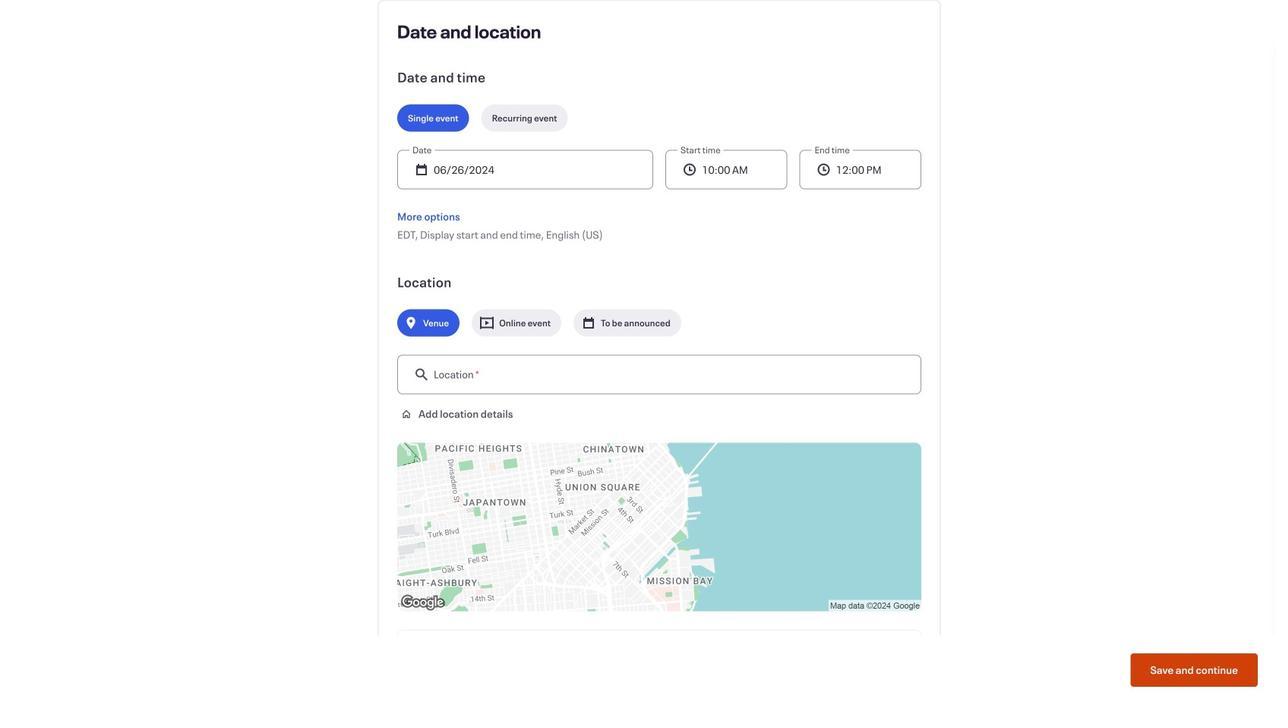 Task type: vqa. For each thing, say whether or not it's contained in the screenshot.
location 'field'
yes



Task type: locate. For each thing, give the bounding box(es) containing it.
None field
[[397, 355, 922, 398], [397, 355, 922, 398]]

Location text field
[[481, 355, 907, 395]]

None text field
[[431, 150, 638, 190], [699, 150, 772, 190], [833, 150, 907, 190], [431, 150, 638, 190], [699, 150, 772, 190], [833, 150, 907, 190]]

tab panel
[[397, 19, 922, 687]]



Task type: describe. For each thing, give the bounding box(es) containing it.
none field location
[[397, 355, 922, 398]]



